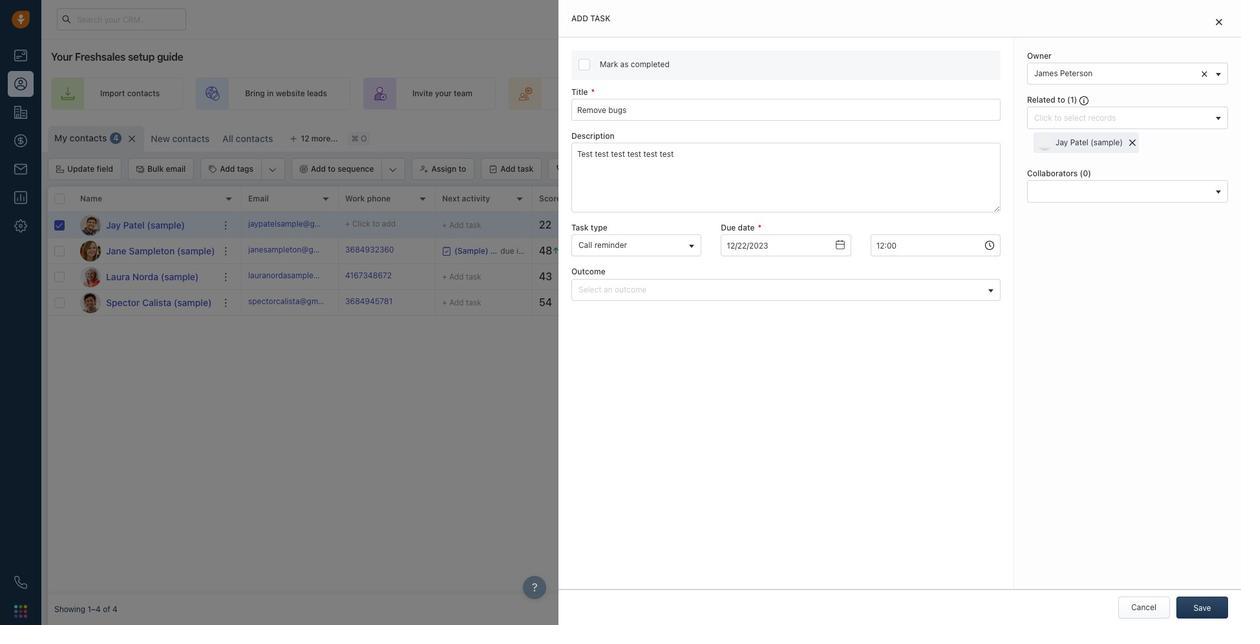 Task type: vqa. For each thing, say whether or not it's contained in the screenshot.
$ 3.71K
no



Task type: locate. For each thing, give the bounding box(es) containing it.
jay patel (sample) inside × tab panel
[[1056, 138, 1123, 148]]

4 right my contacts link
[[113, 133, 119, 143]]

1 press space to deselect this row. row from the left
[[48, 213, 242, 239]]

contacts down setup
[[127, 89, 160, 99]]

1 vertical spatial import
[[1071, 132, 1096, 142]]

sales up the title text field
[[764, 89, 783, 99]]

team down mark as completed
[[632, 89, 651, 99]]

call
[[579, 241, 592, 250]]

contacts inside button
[[1098, 132, 1130, 142]]

0 vertical spatial import contacts
[[100, 89, 160, 99]]

2 angle down image from the left
[[389, 164, 397, 176]]

james peterson
[[1034, 69, 1093, 78], [749, 220, 807, 230], [749, 246, 807, 256], [749, 272, 807, 282], [749, 298, 807, 308]]

update
[[67, 164, 95, 174]]

angle down image for add to sequence
[[389, 164, 397, 176]]

2 vertical spatial + add task
[[442, 298, 481, 307]]

techcave
[[927, 298, 962, 308]]

1 horizontal spatial import contacts
[[1071, 132, 1130, 142]]

0 horizontal spatial import contacts
[[100, 89, 160, 99]]

jane
[[106, 245, 127, 256]]

1 vertical spatial import contacts
[[1071, 132, 1130, 142]]

0 horizontal spatial leads
[[307, 89, 327, 99]]

1 horizontal spatial sales
[[952, 89, 971, 99]]

import contacts down click to select records search field
[[1071, 132, 1130, 142]]

your
[[435, 89, 452, 99], [614, 89, 630, 99], [933, 89, 950, 99]]

1 vertical spatial sequence
[[338, 164, 374, 174]]

route leads to your team link
[[509, 78, 674, 110]]

patel down the "name" row
[[123, 219, 145, 230]]

email
[[166, 164, 186, 174]]

import contacts for import contacts link
[[100, 89, 160, 99]]

2 horizontal spatial your
[[933, 89, 950, 99]]

create
[[736, 89, 761, 99]]

2 + add task from the top
[[442, 272, 481, 282]]

sequence up the title text field
[[785, 89, 821, 99]]

4
[[113, 133, 119, 143], [112, 605, 117, 615]]

import up 0
[[1071, 132, 1096, 142]]

acme inc (sample) link
[[927, 272, 995, 282]]

add to sequence group
[[292, 158, 406, 180]]

+ add task for 54
[[442, 298, 481, 307]]

0 vertical spatial sequence
[[785, 89, 821, 99]]

0 vertical spatial import
[[100, 89, 125, 99]]

12
[[301, 134, 309, 144]]

james for 43
[[749, 272, 772, 282]]

sequence up 'work'
[[338, 164, 374, 174]]

setup
[[128, 51, 155, 63]]

0 vertical spatial 4
[[113, 133, 119, 143]]

add tags button
[[201, 159, 261, 180]]

4 right of
[[112, 605, 117, 615]]

click
[[352, 219, 370, 229], [643, 246, 661, 256], [643, 272, 661, 282], [643, 298, 661, 308]]

0 horizontal spatial jay
[[106, 219, 121, 230]]

3684945781 link
[[345, 296, 393, 310]]

(sample) down click to select records search field
[[1091, 138, 1123, 148]]

press space to select this row. row containing 54
[[242, 290, 1235, 316]]

1 vertical spatial qualified
[[844, 272, 877, 282]]

jay
[[1056, 138, 1068, 148], [106, 219, 121, 230]]

james inside × tab panel
[[1034, 69, 1058, 78]]

1 horizontal spatial add task
[[571, 14, 610, 23]]

0 horizontal spatial jay patel (sample)
[[106, 219, 185, 230]]

(sample) down jane sampleton (sample) link
[[161, 271, 199, 282]]

import contacts down setup
[[100, 89, 160, 99]]

task for 43
[[466, 272, 481, 282]]

press space to select this row. row
[[48, 239, 242, 264], [242, 239, 1235, 264], [48, 264, 242, 290], [242, 264, 1235, 290], [48, 290, 242, 316], [242, 290, 1235, 316]]

add task inside × tab panel
[[571, 14, 610, 23]]

all contacts
[[223, 133, 273, 144]]

click down outcome
[[643, 298, 661, 308]]

customize table button
[[957, 126, 1047, 148]]

3 qualified from the top
[[844, 298, 877, 308]]

contacts right my
[[70, 133, 107, 144]]

save button
[[1177, 597, 1228, 619]]

click right reminder
[[643, 246, 661, 256]]

1
[[1071, 95, 1074, 105]]

freshsales
[[75, 51, 126, 63]]

select an outcome button
[[571, 279, 1001, 301]]

( right related
[[1067, 95, 1071, 105]]

click inside press space to deselect this row. row
[[352, 219, 370, 229]]

1 horizontal spatial team
[[632, 89, 651, 99]]

james inside press space to deselect this row. row
[[749, 220, 772, 230]]

task for 22
[[466, 220, 481, 230]]

bring in website leads link
[[196, 78, 350, 110]]

cancel
[[1131, 603, 1157, 613]]

1 vertical spatial jay
[[106, 219, 121, 230]]

jay up collaborators ( 0 )
[[1056, 138, 1068, 148]]

import down your freshsales setup guide
[[100, 89, 125, 99]]

l image
[[80, 267, 101, 287]]

(sample) inside 'spector calista (sample)' "link"
[[174, 297, 212, 308]]

1 team from the left
[[454, 89, 473, 99]]

angle down image right tags
[[269, 164, 277, 176]]

⌘
[[352, 134, 359, 144]]

website
[[276, 89, 305, 99]]

2 press space to deselect this row. row from the left
[[242, 213, 1235, 239]]

reminder
[[595, 241, 627, 250]]

add for 3684945781
[[673, 298, 687, 308]]

2 cell from the top
[[1018, 239, 1235, 264]]

jay patel (sample) down the "name" row
[[106, 219, 185, 230]]

angle down image inside add to sequence group
[[389, 164, 397, 176]]

+ add task inside press space to deselect this row. row
[[442, 220, 481, 230]]

type
[[591, 223, 607, 233]]

1 your from the left
[[435, 89, 452, 99]]

grid
[[48, 186, 1235, 595]]

contacts down click to select records search field
[[1098, 132, 1130, 142]]

click down 'work'
[[352, 219, 370, 229]]

Title text field
[[571, 99, 1001, 121]]

customize table
[[978, 132, 1039, 142]]

press space to select this row. row containing laura norda (sample)
[[48, 264, 242, 290]]

1 horizontal spatial jay patel (sample)
[[1056, 138, 1123, 148]]

task
[[571, 223, 589, 233]]

contacts right all
[[236, 133, 273, 144]]

0 horizontal spatial )
[[1074, 95, 1077, 105]]

import contacts inside import contacts link
[[100, 89, 160, 99]]

add tags group
[[201, 158, 285, 180]]

import inside button
[[1071, 132, 1096, 142]]

jane sampleton (sample) link
[[106, 245, 215, 258]]

acme
[[927, 272, 948, 282]]

0 vertical spatial add task
[[571, 14, 610, 23]]

james for 22
[[749, 220, 772, 230]]

import contacts inside import contacts button
[[1071, 132, 1130, 142]]

s image
[[80, 293, 101, 313]]

( right collaborators
[[1080, 169, 1083, 179]]

1 vertical spatial patel
[[123, 219, 145, 230]]

techcave (sample) link
[[927, 298, 996, 308]]

contacts
[[127, 89, 160, 99], [1098, 132, 1130, 142], [70, 133, 107, 144], [172, 133, 210, 144], [236, 133, 273, 144]]

2 qualified from the top
[[844, 272, 877, 282]]

0 horizontal spatial import
[[100, 89, 125, 99]]

0 vertical spatial + click to add
[[636, 246, 687, 256]]

add task inside button
[[501, 164, 533, 174]]

1 cell from the top
[[1018, 213, 1235, 238]]

patel
[[1070, 138, 1089, 148], [123, 219, 145, 230]]

import for import contacts button
[[1071, 132, 1096, 142]]

1 horizontal spatial patel
[[1070, 138, 1089, 148]]

your right invite
[[435, 89, 452, 99]]

james peterson for 43
[[749, 272, 807, 282]]

your freshsales setup guide
[[51, 51, 183, 63]]

1 container_wx8msf4aqz5i3rn1 image from the top
[[736, 221, 745, 230]]

click up outcome
[[643, 272, 661, 282]]

× tab panel
[[559, 0, 1241, 626]]

tags
[[237, 164, 253, 174]]

1 row group from the left
[[48, 213, 242, 316]]

54
[[539, 297, 552, 308]]

sequence inside button
[[338, 164, 374, 174]]

name row
[[48, 187, 242, 213]]

angle down image inside the add tags group
[[269, 164, 277, 176]]

0 horizontal spatial patel
[[123, 219, 145, 230]]

1 horizontal spatial sequence
[[785, 89, 821, 99]]

2 sales from the left
[[952, 89, 971, 99]]

add to sequence
[[311, 164, 374, 174]]

0 vertical spatial qualified
[[844, 246, 877, 256]]

dialer
[[620, 164, 641, 174]]

(sample) inside jane sampleton (sample) link
[[177, 245, 215, 256]]

(sample) right sampleton
[[177, 245, 215, 256]]

0 horizontal spatial add task
[[501, 164, 533, 174]]

mark as completed
[[600, 59, 670, 69]]

0
[[1083, 169, 1088, 179]]

leads right route
[[582, 89, 602, 99]]

jay right j icon
[[106, 219, 121, 230]]

(sample) right 'inc'
[[963, 272, 995, 282]]

add
[[382, 219, 396, 229], [673, 246, 687, 256], [673, 272, 687, 282], [673, 298, 687, 308]]

related to ( 1 )
[[1027, 95, 1079, 105]]

james for 54
[[749, 298, 772, 308]]

3 cell from the top
[[1018, 264, 1235, 290]]

phone
[[367, 194, 391, 204]]

1 vertical spatial container_wx8msf4aqz5i3rn1 image
[[736, 247, 745, 256]]

3684932360 link
[[345, 244, 394, 258]]

None text field
[[871, 235, 1001, 257]]

container_wx8msf4aqz5i3rn1 image right due
[[736, 221, 745, 230]]

task for 54
[[466, 298, 481, 307]]

0 horizontal spatial sales
[[764, 89, 783, 99]]

add for 4167348672
[[673, 272, 687, 282]]

1 + add task from the top
[[442, 220, 481, 230]]

press space to deselect this row. row
[[48, 213, 242, 239], [242, 213, 1235, 239]]

add for 3684932360
[[673, 246, 687, 256]]

1 vertical spatial + add task
[[442, 272, 481, 282]]

1 vertical spatial add task
[[501, 164, 533, 174]]

your down as
[[614, 89, 630, 99]]

description
[[571, 131, 615, 141]]

row group
[[48, 213, 242, 316], [242, 213, 1235, 316]]

0 horizontal spatial team
[[454, 89, 473, 99]]

team right invite
[[454, 89, 473, 99]]

james peterson inside press space to deselect this row. row
[[749, 220, 807, 230]]

leads right website
[[307, 89, 327, 99]]

1 leads from the left
[[307, 89, 327, 99]]

phone image
[[14, 577, 27, 590]]

set up your sales pipeline
[[907, 89, 1003, 99]]

all
[[223, 133, 233, 144]]

0 horizontal spatial sequence
[[338, 164, 374, 174]]

add task
[[571, 14, 610, 23], [501, 164, 533, 174]]

2 vertical spatial + click to add
[[636, 298, 687, 308]]

outcome
[[571, 267, 606, 277]]

0 horizontal spatial your
[[435, 89, 452, 99]]

cancel button
[[1118, 597, 1170, 619]]

showing 1–4 of 4
[[54, 605, 117, 615]]

3 + add task from the top
[[442, 298, 481, 307]]

0 vertical spatial jay
[[1056, 138, 1068, 148]]

1 vertical spatial jay patel (sample)
[[106, 219, 185, 230]]

activity
[[462, 194, 490, 204]]

1 horizontal spatial jay
[[1056, 138, 1068, 148]]

patel up 0
[[1070, 138, 1089, 148]]

2 + click to add from the top
[[636, 272, 687, 282]]

1 horizontal spatial leads
[[582, 89, 602, 99]]

set
[[907, 89, 919, 99]]

(sample) right calista
[[174, 297, 212, 308]]

assign to
[[431, 164, 466, 174]]

task type
[[571, 223, 607, 233]]

container_wx8msf4aqz5i3rn1 image
[[736, 221, 745, 230], [736, 247, 745, 256]]

(sample) inside 'jay patel (sample)' link
[[147, 219, 185, 230]]

1 vertical spatial (
[[1080, 169, 1083, 179]]

0 horizontal spatial angle down image
[[269, 164, 277, 176]]

angle down image up phone
[[389, 164, 397, 176]]

invite your team link
[[363, 78, 496, 110]]

bulk email
[[147, 164, 186, 174]]

3 + click to add from the top
[[636, 298, 687, 308]]

press space to deselect this row. row containing jay patel (sample)
[[48, 213, 242, 239]]

cell
[[1018, 213, 1235, 238], [1018, 239, 1235, 264], [1018, 264, 1235, 290], [1018, 290, 1235, 315]]

angle down image
[[269, 164, 277, 176], [389, 164, 397, 176]]

new
[[151, 133, 170, 144]]

your inside set up your sales pipeline link
[[933, 89, 950, 99]]

0 vertical spatial container_wx8msf4aqz5i3rn1 image
[[736, 221, 745, 230]]

(sample) up jane sampleton (sample)
[[147, 219, 185, 230]]

cell for 43
[[1018, 264, 1235, 290]]

your inside invite your team link
[[435, 89, 452, 99]]

2 team from the left
[[632, 89, 651, 99]]

jay patel (sample) up 0
[[1056, 138, 1123, 148]]

0 horizontal spatial (
[[1067, 95, 1071, 105]]

× dialog
[[559, 0, 1241, 626]]

customize
[[978, 132, 1018, 142]]

select an outcome
[[579, 285, 647, 295]]

) left add deal
[[1074, 95, 1077, 105]]

power
[[594, 164, 617, 174]]

0 vertical spatial + add task
[[442, 220, 481, 230]]

import contacts button
[[1053, 126, 1137, 148]]

+ add task for 43
[[442, 272, 481, 282]]

sequence for add to sequence
[[338, 164, 374, 174]]

freshworks switcher image
[[14, 606, 27, 619]]

) down import contacts button
[[1088, 169, 1091, 179]]

(sample)
[[1091, 138, 1123, 148], [147, 219, 185, 230], [177, 245, 215, 256], [968, 246, 1001, 256], [161, 271, 199, 282], [963, 272, 995, 282], [174, 297, 212, 308], [964, 298, 996, 308]]

import contacts
[[100, 89, 160, 99], [1071, 132, 1130, 142]]

container_wx8msf4aqz5i3rn1 image
[[966, 133, 975, 142], [442, 247, 451, 256], [736, 272, 745, 282], [736, 298, 745, 307]]

1 horizontal spatial import
[[1071, 132, 1096, 142]]

3 your from the left
[[933, 89, 950, 99]]

1 vertical spatial + click to add
[[636, 272, 687, 282]]

4 cell from the top
[[1018, 290, 1235, 315]]

spectorcalista@gmail.com
[[248, 297, 344, 306]]

peterson for 43
[[775, 272, 807, 282]]

0 vertical spatial jay patel (sample)
[[1056, 138, 1123, 148]]

contacts right new
[[172, 133, 210, 144]]

(sample) down acme inc (sample)
[[964, 298, 996, 308]]

peterson inside press space to deselect this row. row
[[775, 220, 807, 230]]

1 + click to add from the top
[[636, 246, 687, 256]]

container_wx8msf4aqz5i3rn1 image down due date
[[736, 247, 745, 256]]

2 container_wx8msf4aqz5i3rn1 image from the top
[[736, 247, 745, 256]]

1 angle down image from the left
[[269, 164, 277, 176]]

)
[[1074, 95, 1077, 105], [1088, 169, 1091, 179]]

none text field inside × tab panel
[[871, 235, 1001, 257]]

2 leads from the left
[[582, 89, 602, 99]]

2 your from the left
[[614, 89, 630, 99]]

sales left pipeline
[[952, 89, 971, 99]]

(
[[1067, 95, 1071, 105], [1080, 169, 1083, 179]]

1 horizontal spatial )
[[1088, 169, 1091, 179]]

0 vertical spatial patel
[[1070, 138, 1089, 148]]

-- text field
[[721, 235, 851, 257]]

2 row group from the left
[[242, 213, 1235, 316]]

1 horizontal spatial your
[[614, 89, 630, 99]]

your right up
[[933, 89, 950, 99]]

0 vertical spatial (
[[1067, 95, 1071, 105]]

j image
[[80, 241, 101, 262]]

save
[[1194, 604, 1211, 614]]

2 vertical spatial qualified
[[844, 298, 877, 308]]

qualified for 54
[[844, 298, 877, 308]]

+ add task for 22
[[442, 220, 481, 230]]

task
[[590, 14, 610, 23], [518, 164, 533, 174], [466, 220, 481, 230], [466, 272, 481, 282], [466, 298, 481, 307]]

1 horizontal spatial angle down image
[[389, 164, 397, 176]]

bring in website leads
[[245, 89, 327, 99]]

22
[[539, 219, 552, 231]]



Task type: describe. For each thing, give the bounding box(es) containing it.
set up your sales pipeline link
[[858, 78, 1026, 110]]

james peterson inside × tab panel
[[1034, 69, 1093, 78]]

press space to deselect this row. row containing 22
[[242, 213, 1235, 239]]

jaypatelsample@gmail.com
[[248, 219, 347, 229]]

add to sequence button
[[292, 159, 382, 180]]

laura
[[106, 271, 130, 282]]

j image
[[80, 215, 101, 236]]

guide
[[157, 51, 183, 63]]

4 inside my contacts 4
[[113, 133, 119, 143]]

laura norda (sample)
[[106, 271, 199, 282]]

add tags
[[220, 164, 253, 174]]

james peterson for 22
[[749, 220, 807, 230]]

widgetz.io (sample) link
[[927, 246, 1001, 256]]

up
[[921, 89, 931, 99]]

lauranordasample@gmail.com
[[248, 271, 358, 280]]

invite your team
[[412, 89, 473, 99]]

jaypatelsample@gmail.com link
[[248, 218, 347, 232]]

sequence for create sales sequence
[[785, 89, 821, 99]]

name
[[80, 194, 102, 204]]

container_wx8msf4aqz5i3rn1 image for jaypatelsample@gmail.com + click to add
[[736, 221, 745, 230]]

deal
[[1105, 89, 1121, 99]]

press space to select this row. row containing 43
[[242, 264, 1235, 290]]

route leads to your team
[[558, 89, 651, 99]]

task inside × tab panel
[[590, 14, 610, 23]]

mark
[[600, 59, 618, 69]]

import contacts link
[[51, 78, 183, 110]]

norda
[[132, 271, 158, 282]]

patel inside × tab panel
[[1070, 138, 1089, 148]]

import for import contacts link
[[100, 89, 125, 99]]

click for 3684945781
[[643, 298, 661, 308]]

jay patel (sample) inside press space to deselect this row. row
[[106, 219, 185, 230]]

click for 4167348672
[[643, 272, 661, 282]]

jaypatelsample@gmail.com + click to add
[[248, 219, 396, 229]]

angle down image for add tags
[[269, 164, 277, 176]]

click for 3684932360
[[643, 246, 661, 256]]

inc
[[950, 272, 961, 282]]

due
[[721, 223, 736, 233]]

3684945781
[[345, 297, 393, 306]]

(sample) inside the laura norda (sample) link
[[161, 271, 199, 282]]

3684932360
[[345, 245, 394, 255]]

call reminder button
[[571, 235, 702, 257]]

press space to select this row. row containing jane sampleton (sample)
[[48, 239, 242, 264]]

add inside press space to deselect this row. row
[[449, 220, 464, 230]]

4167348672
[[345, 271, 392, 280]]

jay inside × tab panel
[[1056, 138, 1068, 148]]

container_wx8msf4aqz5i3rn1 image inside customize table button
[[966, 133, 975, 142]]

spector calista (sample)
[[106, 297, 212, 308]]

add inside × tab panel
[[571, 14, 588, 23]]

update field button
[[48, 158, 122, 180]]

add to power dialer list button
[[548, 158, 662, 180]]

qualified for 43
[[844, 272, 877, 282]]

jane sampleton (sample)
[[106, 245, 215, 256]]

collaborators ( 0 )
[[1027, 169, 1091, 179]]

add to power dialer list
[[568, 164, 654, 174]]

table
[[1020, 132, 1039, 142]]

update field
[[67, 164, 113, 174]]

row group containing 22
[[242, 213, 1235, 316]]

peterson inside × tab panel
[[1060, 69, 1093, 78]]

1–4
[[88, 605, 101, 615]]

route
[[558, 89, 580, 99]]

to inside × tab panel
[[1058, 95, 1065, 105]]

laura norda (sample) link
[[106, 271, 199, 283]]

date
[[738, 223, 755, 233]]

add task button
[[481, 158, 542, 180]]

james peterson for 54
[[749, 298, 807, 308]]

grid containing 22
[[48, 186, 1235, 595]]

an
[[604, 285, 613, 295]]

bulk email button
[[128, 158, 194, 180]]

janesampleton@gmail.com link
[[248, 244, 346, 258]]

peterson for 22
[[775, 220, 807, 230]]

row group containing jay patel (sample)
[[48, 213, 242, 316]]

1 vertical spatial )
[[1088, 169, 1091, 179]]

press space to select this row. row containing 48
[[242, 239, 1235, 264]]

+ click to add for 43
[[636, 272, 687, 282]]

as
[[620, 59, 629, 69]]

to inside group
[[328, 164, 336, 174]]

call reminder
[[579, 241, 627, 250]]

to inside 'button'
[[585, 164, 592, 174]]

work phone
[[345, 194, 391, 204]]

Click to select records search field
[[1031, 111, 1211, 125]]

due date
[[721, 223, 755, 233]]

widgetz.io (sample)
[[927, 246, 1001, 256]]

my
[[54, 133, 67, 144]]

my contacts 4
[[54, 133, 119, 144]]

43
[[539, 271, 552, 283]]

Search your CRM... text field
[[57, 8, 186, 30]]

your
[[51, 51, 73, 63]]

add inside 'button'
[[568, 164, 583, 174]]

patel inside press space to deselect this row. row
[[123, 219, 145, 230]]

task inside button
[[518, 164, 533, 174]]

my contacts link
[[54, 132, 107, 145]]

showing
[[54, 605, 85, 615]]

add deal link
[[1039, 78, 1144, 110]]

related
[[1027, 95, 1056, 105]]

in
[[267, 89, 274, 99]]

Start typing the details about the task… text field
[[571, 143, 1001, 213]]

peterson for 54
[[775, 298, 807, 308]]

cell for 22
[[1018, 213, 1235, 238]]

close image
[[1216, 18, 1222, 26]]

jay patel (sample) link
[[106, 219, 185, 232]]

0 vertical spatial )
[[1074, 95, 1077, 105]]

pipeline
[[973, 89, 1003, 99]]

create sales sequence link
[[687, 78, 845, 110]]

press space to select this row. row containing spector calista (sample)
[[48, 290, 242, 316]]

jay inside press space to deselect this row. row
[[106, 219, 121, 230]]

1 vertical spatial 4
[[112, 605, 117, 615]]

1 sales from the left
[[764, 89, 783, 99]]

12 more... button
[[283, 130, 345, 148]]

completed
[[631, 59, 670, 69]]

add inside button
[[220, 164, 235, 174]]

add inside press space to deselect this row. row
[[382, 219, 396, 229]]

lauranordasample@gmail.com link
[[248, 270, 358, 284]]

select
[[579, 285, 602, 295]]

4167348672 link
[[345, 270, 392, 284]]

+ click to add for 54
[[636, 298, 687, 308]]

×
[[1201, 66, 1208, 80]]

import contacts for import contacts button
[[1071, 132, 1130, 142]]

1 horizontal spatial (
[[1080, 169, 1083, 179]]

next
[[442, 194, 460, 204]]

janesampleton@gmail.com 3684932360
[[248, 245, 394, 255]]

widgetz.io
[[927, 246, 966, 256]]

of
[[103, 605, 110, 615]]

phone element
[[8, 570, 34, 596]]

your inside 'route leads to your team' link
[[614, 89, 630, 99]]

container_wx8msf4aqz5i3rn1 image for janesampleton@gmail.com 3684932360
[[736, 247, 745, 256]]

spectorcalista@gmail.com link
[[248, 296, 344, 310]]

assign to button
[[412, 158, 475, 180]]

(sample) up acme inc (sample) link
[[968, 246, 1001, 256]]

1 qualified from the top
[[844, 246, 877, 256]]

(sample) inside × tab panel
[[1091, 138, 1123, 148]]

cell for 54
[[1018, 290, 1235, 315]]



